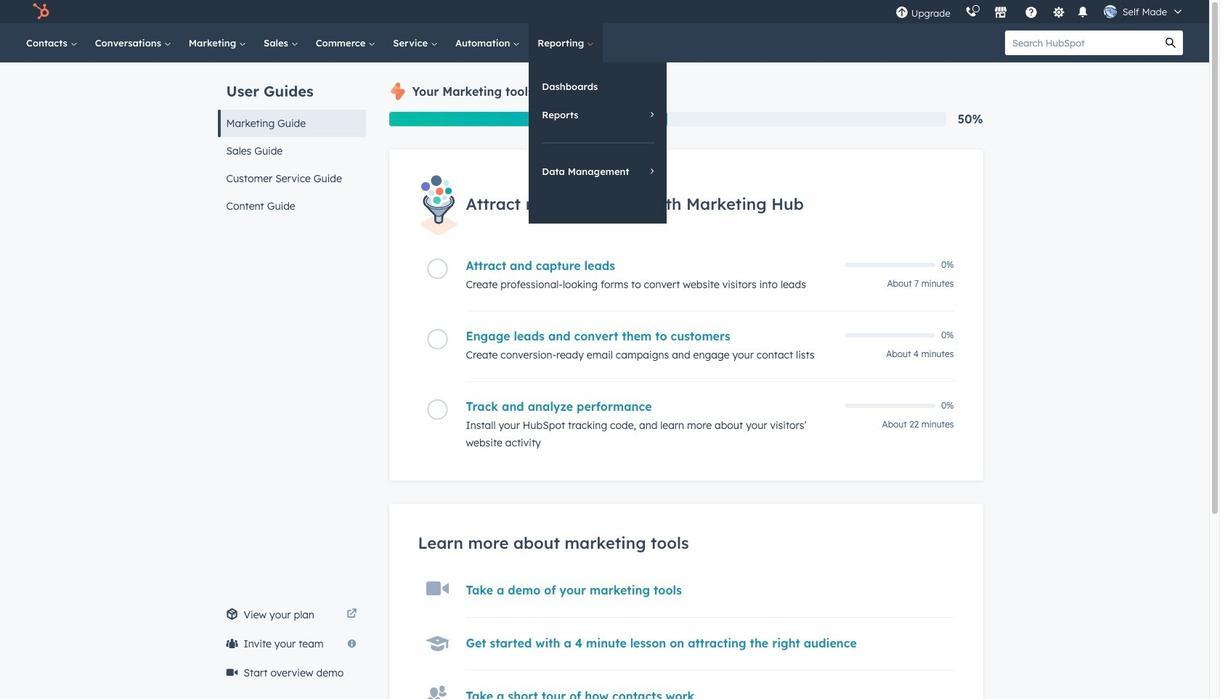 Task type: locate. For each thing, give the bounding box(es) containing it.
menu
[[888, 0, 1192, 23]]

reporting menu
[[529, 62, 667, 224]]

progress bar
[[389, 112, 668, 126]]

link opens in a new window image
[[347, 607, 357, 624], [347, 609, 357, 620]]

user guides element
[[218, 62, 366, 220]]



Task type: vqa. For each thing, say whether or not it's contained in the screenshot.
middle caret icon
no



Task type: describe. For each thing, give the bounding box(es) containing it.
marketplaces image
[[994, 7, 1007, 20]]

Search HubSpot search field
[[1005, 31, 1159, 55]]

ruby anderson image
[[1104, 5, 1117, 18]]

1 link opens in a new window image from the top
[[347, 607, 357, 624]]

2 link opens in a new window image from the top
[[347, 609, 357, 620]]



